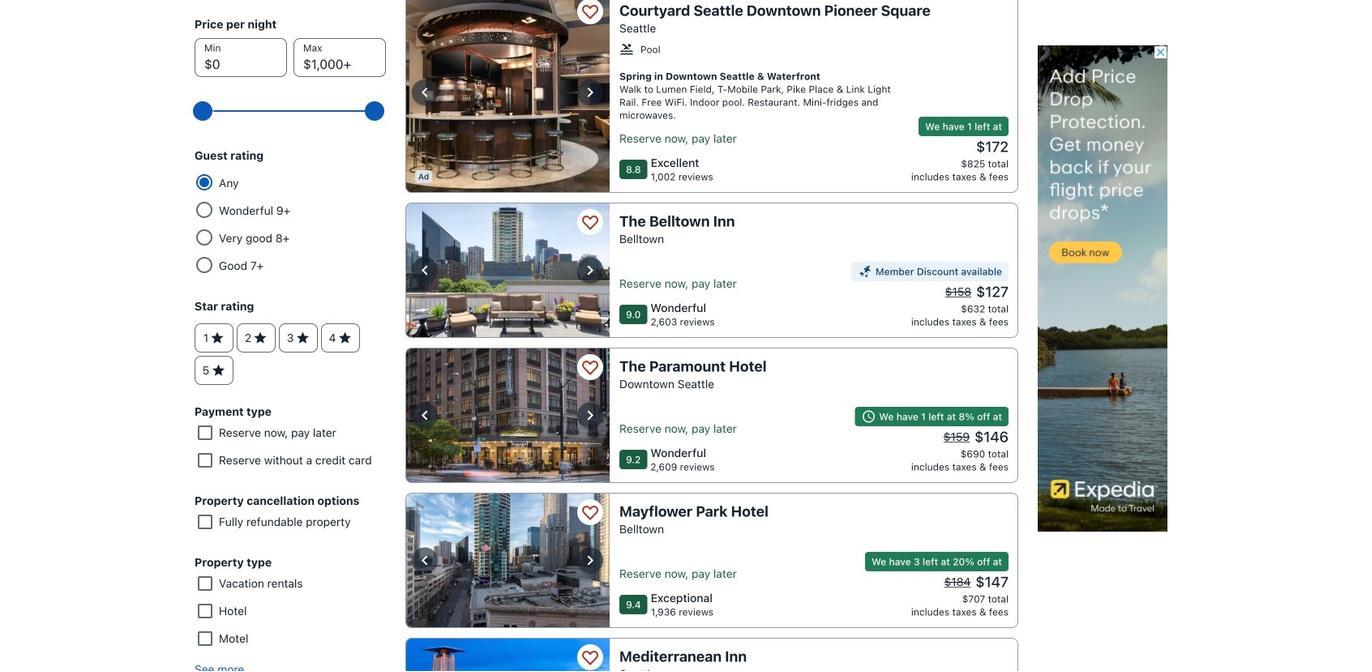 Task type: locate. For each thing, give the bounding box(es) containing it.
1 xsmall image from the left
[[210, 331, 225, 346]]

front of property - evening/night image
[[406, 348, 610, 483]]

xsmall image
[[253, 331, 268, 346], [295, 331, 310, 346], [211, 363, 226, 378]]

city view image
[[406, 493, 610, 629]]

show previous image for the belltown inn image
[[415, 261, 435, 280]]

1 vertical spatial small image
[[862, 410, 876, 424]]

0 vertical spatial small image
[[620, 42, 634, 57]]

1 horizontal spatial small image
[[862, 410, 876, 424]]

0 horizontal spatial xsmall image
[[210, 331, 225, 346]]

0 horizontal spatial xsmall image
[[211, 363, 226, 378]]

1 horizontal spatial xsmall image
[[338, 331, 352, 346]]

small image
[[620, 42, 634, 57], [862, 410, 876, 424]]

xsmall image
[[210, 331, 225, 346], [338, 331, 352, 346]]

0 horizontal spatial small image
[[620, 42, 634, 57]]

1 horizontal spatial xsmall image
[[253, 331, 268, 346]]

show next image for courtyard seattle downtown pioneer square image
[[581, 83, 600, 102]]

lobby image
[[406, 0, 610, 193]]

$1,000 and above, Maximum, Price per night text field
[[294, 38, 386, 77]]

show next image for mayflower park hotel image
[[581, 551, 600, 571]]

small image
[[858, 264, 873, 279]]

show previous image for the paramount hotel image
[[415, 406, 435, 425]]



Task type: vqa. For each thing, say whether or not it's contained in the screenshot.
2nd xsmall image from right
yes



Task type: describe. For each thing, give the bounding box(es) containing it.
2 horizontal spatial xsmall image
[[295, 331, 310, 346]]

show next image for the belltown inn image
[[581, 261, 600, 280]]

$1,000 and above, Maximum, Price per night range field
[[204, 93, 376, 129]]

show previous image for mayflower park hotel image
[[415, 551, 435, 571]]

show previous image for courtyard seattle downtown pioneer square image
[[415, 83, 435, 102]]

$0, Minimum, Price per night text field
[[195, 38, 287, 77]]

show next image for the paramount hotel image
[[581, 406, 600, 425]]

2 xsmall image from the left
[[338, 331, 352, 346]]

property amenity image
[[406, 638, 610, 672]]

terrace/patio image
[[406, 203, 610, 338]]

$0, Minimum, Price per night range field
[[204, 93, 376, 129]]



